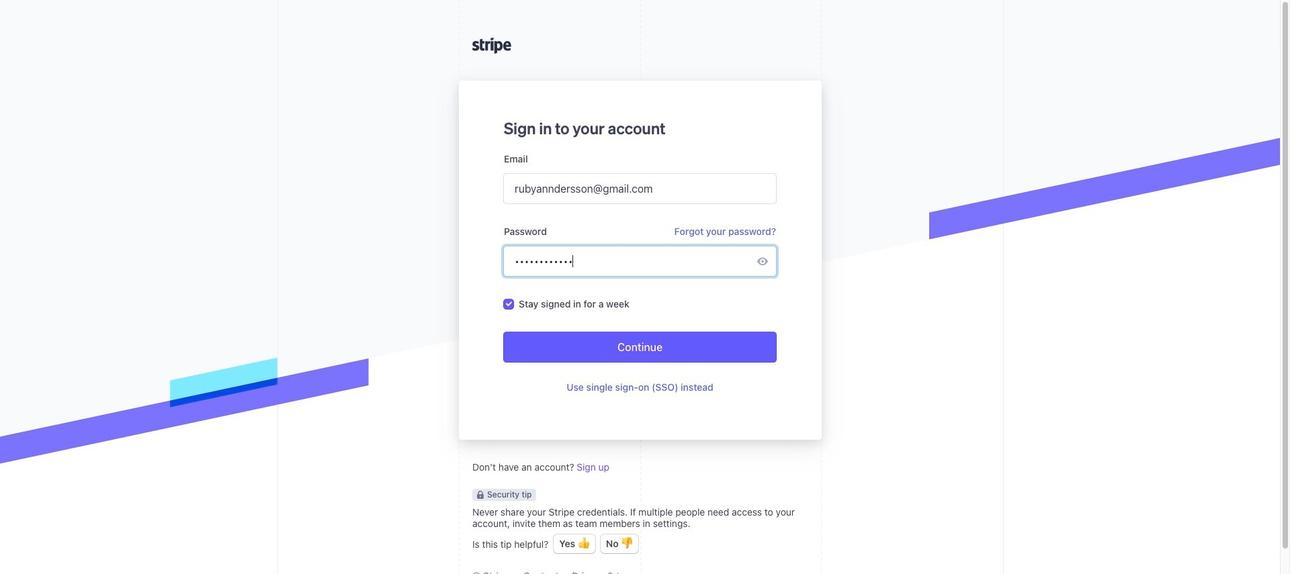 Task type: locate. For each thing, give the bounding box(es) containing it.
email input email field
[[504, 174, 776, 204]]

password input password field
[[504, 247, 757, 276]]



Task type: vqa. For each thing, say whether or not it's contained in the screenshot.
sources
no



Task type: describe. For each thing, give the bounding box(es) containing it.
stripe image
[[472, 38, 511, 54]]



